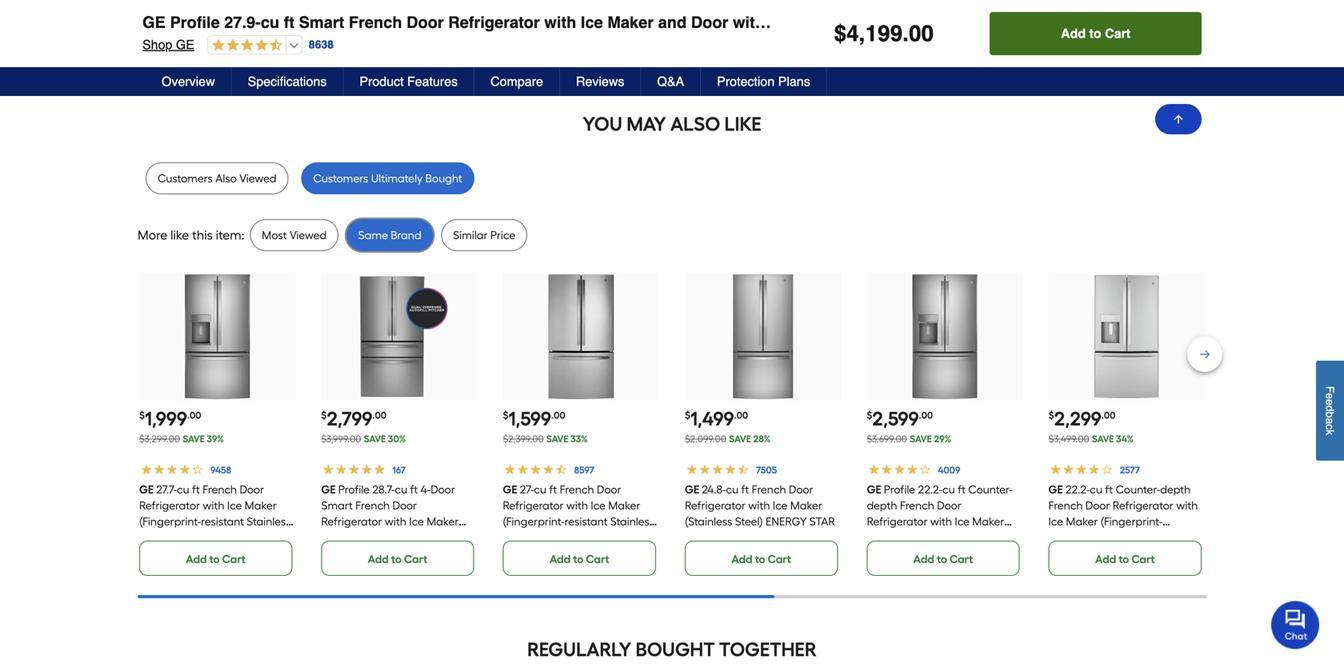 Task type: vqa. For each thing, say whether or not it's contained in the screenshot.


Task type: describe. For each thing, give the bounding box(es) containing it.
$ 1,499 .00
[[685, 407, 748, 431]]

maker inside 22.2-cu ft counter-depth french door refrigerator with ice maker (fingerprint- resistant stainless steel) energy star
[[1066, 515, 1098, 529]]

ge 22.2-cu ft counter-depth french door refrigerator with ice maker (fingerprint-resistant stainless steel) energy star image
[[1064, 274, 1189, 399]]

customers for you may also like
[[158, 172, 213, 185]]

a
[[1324, 418, 1336, 424]]

$ 1,599 .00
[[503, 407, 565, 431]]

with inside profile 28.7-cu ft 4-door smart french door refrigerator with ice maker (fingerprint-resistant stainless steel) energy star
[[385, 515, 406, 529]]

with inside 27-cu ft french door refrigerator with ice maker (fingerprint-resistant stainless steel) energy star
[[566, 499, 588, 513]]

c
[[1324, 424, 1336, 430]]

33%
[[571, 433, 588, 445]]

ft inside 27-cu ft french door refrigerator with ice maker (fingerprint-resistant stainless steel) energy star
[[549, 483, 557, 497]]

product features
[[360, 74, 458, 89]]

add inside button
[[1061, 26, 1086, 41]]

add to cart for 2,799
[[368, 553, 427, 566]]

q&a
[[657, 74, 684, 89]]

4,199
[[847, 21, 903, 46]]

$ for 1,499
[[685, 410, 690, 421]]

cart for 2,599
[[950, 553, 973, 566]]

french inside 27.7-cu ft french door refrigerator with ice maker (fingerprint-resistant stainless steel) energy star
[[203, 483, 237, 497]]

energy inside profile 28.7-cu ft 4-door smart french door refrigerator with ice maker (fingerprint-resistant stainless steel) energy star
[[352, 547, 393, 561]]

you
[[583, 112, 622, 136]]

same
[[358, 228, 388, 242]]

.00 for 1,599
[[551, 410, 565, 421]]

add for 2,299
[[1095, 553, 1116, 566]]

ft inside 22.2-cu ft counter-depth french door refrigerator with ice maker (fingerprint- resistant stainless steel) energy star
[[1105, 483, 1113, 497]]

cu inside 27-cu ft french door refrigerator with ice maker (fingerprint-resistant stainless steel) energy star
[[534, 483, 547, 497]]

bought
[[425, 172, 462, 185]]

ice inside 27-cu ft french door refrigerator with ice maker (fingerprint-resistant stainless steel) energy star
[[591, 499, 606, 513]]

$3,999.00 save 30%
[[321, 433, 406, 445]]

$ 4,199 . 00
[[834, 21, 934, 46]]

resistant inside 27-cu ft french door refrigerator with ice maker (fingerprint-resistant stainless steel) energy star
[[565, 515, 608, 529]]

to for 1,499
[[755, 553, 765, 566]]

profile 22.2-cu ft counter- depth french door refrigerator with ice maker (fingerprint-resistant stainless steel) energy star
[[867, 483, 1018, 561]]

00
[[909, 21, 934, 46]]

arrow up image
[[1172, 113, 1185, 126]]

add to cart inside button
[[1061, 26, 1131, 41]]

most
[[262, 228, 287, 242]]

more
[[138, 228, 167, 243]]

cu inside 27.7-cu ft french door refrigerator with ice maker (fingerprint-resistant stainless steel) energy star
[[177, 483, 189, 497]]

add for 1,499
[[731, 553, 752, 566]]

ge 27.7-cu ft french door refrigerator with ice maker (fingerprint-resistant stainless steel) energy star image
[[155, 274, 280, 399]]

add to cart link for 2,799
[[321, 541, 474, 576]]

save for 2,799
[[364, 433, 386, 445]]

ge profile 27.9-cu ft smart french door refrigerator with ice maker and door within door (fingerprint-resistant stainless steel) energy star
[[142, 13, 1228, 32]]

to inside button
[[1089, 26, 1101, 41]]

add to cart button
[[990, 12, 1202, 55]]

stainless inside 27-cu ft french door refrigerator with ice maker (fingerprint-resistant stainless steel) energy star
[[610, 515, 655, 529]]

protection plans button
[[701, 67, 827, 96]]

profile for 2,599
[[884, 483, 915, 497]]

cart inside button
[[1105, 26, 1131, 41]]

$2,399.00 save 33%
[[503, 433, 588, 445]]

reviews
[[576, 74, 624, 89]]

1,999 list item
[[139, 273, 295, 576]]

$ left .
[[834, 21, 847, 46]]

cart for 2,299
[[1132, 553, 1155, 566]]

1 horizontal spatial viewed
[[290, 228, 327, 242]]

save for 2,599
[[910, 433, 932, 445]]

22.2-cu ft counter-depth french door refrigerator with ice maker (fingerprint- resistant stainless steel) energy star
[[1049, 483, 1198, 561]]

french inside 27-cu ft french door refrigerator with ice maker (fingerprint-resistant stainless steel) energy star
[[560, 483, 594, 497]]

price
[[490, 228, 515, 242]]

2,299
[[1054, 407, 1101, 431]]

cart for 2,799
[[404, 553, 427, 566]]

counter- inside profile 22.2-cu ft counter- depth french door refrigerator with ice maker (fingerprint-resistant stainless steel) energy star
[[968, 483, 1013, 497]]

star inside 22.2-cu ft counter-depth french door refrigerator with ice maker (fingerprint- resistant stainless steel) energy star
[[1092, 547, 1118, 561]]

(stainless
[[685, 515, 732, 529]]

(fingerprint- inside 27-cu ft french door refrigerator with ice maker (fingerprint-resistant stainless steel) energy star
[[503, 515, 565, 529]]

0 horizontal spatial profile
[[170, 13, 220, 32]]

customers also viewed
[[158, 172, 276, 185]]

add to cart for 1,599
[[550, 553, 609, 566]]

refrigerator inside 22.2-cu ft counter-depth french door refrigerator with ice maker (fingerprint- resistant stainless steel) energy star
[[1113, 499, 1174, 513]]

ge right the shop
[[176, 37, 194, 52]]

1 vertical spatial also
[[215, 172, 237, 185]]

.00 for 1,499
[[734, 410, 748, 421]]

f
[[1324, 386, 1336, 393]]

french inside 22.2-cu ft counter-depth french door refrigerator with ice maker (fingerprint- resistant stainless steel) energy star
[[1049, 499, 1083, 513]]

you may also like
[[583, 112, 761, 136]]

stainless inside profile 28.7-cu ft 4-door smart french door refrigerator with ice maker (fingerprint-resistant stainless steel) energy star
[[429, 531, 473, 545]]

brand
[[391, 228, 421, 242]]

2,299 list item
[[1049, 273, 1205, 576]]

refrigerator inside profile 28.7-cu ft 4-door smart french door refrigerator with ice maker (fingerprint-resistant stainless steel) energy star
[[321, 515, 382, 529]]

this
[[192, 228, 213, 243]]

(fingerprint- inside 27.7-cu ft french door refrigerator with ice maker (fingerprint-resistant stainless steel) energy star
[[139, 515, 201, 529]]

add to cart link for 2,299
[[1049, 541, 1202, 576]]

reviews button
[[560, 67, 641, 96]]

$ 2,599 .00
[[867, 407, 933, 431]]

door inside 27.7-cu ft french door refrigerator with ice maker (fingerprint-resistant stainless steel) energy star
[[240, 483, 264, 497]]

30%
[[388, 433, 406, 445]]

customers ultimately bought
[[313, 172, 462, 185]]

ge profile 28.7-cu ft 4-door smart french door refrigerator with ice maker (fingerprint-resistant stainless steel) energy star image
[[337, 274, 462, 399]]

(fingerprint- inside 22.2-cu ft counter-depth french door refrigerator with ice maker (fingerprint- resistant stainless steel) energy star
[[1101, 515, 1163, 529]]

ft inside profile 28.7-cu ft 4-door smart french door refrigerator with ice maker (fingerprint-resistant stainless steel) energy star
[[410, 483, 418, 497]]

door inside 22.2-cu ft counter-depth french door refrigerator with ice maker (fingerprint- resistant stainless steel) energy star
[[1086, 499, 1110, 513]]

$2,099.00
[[685, 433, 726, 445]]

34%
[[1116, 433, 1134, 445]]

1 e from the top
[[1324, 393, 1336, 399]]

ft inside 27.7-cu ft french door refrigerator with ice maker (fingerprint-resistant stainless steel) energy star
[[192, 483, 200, 497]]

$2,399.00
[[503, 433, 544, 445]]

f e e d b a c k button
[[1316, 361, 1344, 461]]

resistant inside profile 28.7-cu ft 4-door smart french door refrigerator with ice maker (fingerprint-resistant stainless steel) energy star
[[383, 531, 426, 545]]

energy inside 27.7-cu ft french door refrigerator with ice maker (fingerprint-resistant stainless steel) energy star
[[170, 531, 211, 545]]

steel) inside 27-cu ft french door refrigerator with ice maker (fingerprint-resistant stainless steel) energy star
[[503, 531, 531, 545]]

$3,999.00
[[321, 433, 361, 445]]

k
[[1324, 430, 1336, 435]]

customers for customers also viewed
[[313, 172, 368, 185]]

similar
[[453, 228, 488, 242]]

ice inside profile 28.7-cu ft 4-door smart french door refrigerator with ice maker (fingerprint-resistant stainless steel) energy star
[[409, 515, 424, 529]]

add for 1,999
[[186, 553, 207, 566]]

steel) inside 24.8-cu ft french door refrigerator with ice maker (stainless steel) energy star
[[735, 515, 763, 529]]

3 list item from the left
[[685, 0, 841, 66]]

with inside 24.8-cu ft french door refrigerator with ice maker (stainless steel) energy star
[[748, 499, 770, 513]]

.00 for 2,299
[[1101, 410, 1116, 421]]

$ for 1,599
[[503, 410, 509, 421]]

$ 1,999 .00
[[139, 407, 201, 431]]

(fingerprint- inside profile 22.2-cu ft counter- depth french door refrigerator with ice maker (fingerprint-resistant stainless steel) energy star
[[867, 531, 929, 545]]

plans
[[778, 74, 810, 89]]

2 southdeep products image from the left
[[321, 0, 477, 20]]

4-
[[420, 483, 430, 497]]

refrigerator inside 24.8-cu ft french door refrigerator with ice maker (stainless steel) energy star
[[685, 499, 746, 513]]

ge for 1,599
[[503, 483, 517, 497]]

24.8-cu ft french door refrigerator with ice maker (stainless steel) energy star
[[685, 483, 835, 529]]

door inside profile 22.2-cu ft counter- depth french door refrigerator with ice maker (fingerprint-resistant stainless steel) energy star
[[937, 499, 961, 513]]

ice inside 27.7-cu ft french door refrigerator with ice maker (fingerprint-resistant stainless steel) energy star
[[227, 499, 242, 513]]

to for 2,799
[[391, 553, 402, 566]]

star inside 24.8-cu ft french door refrigerator with ice maker (stainless steel) energy star
[[809, 515, 835, 529]]

french inside profile 28.7-cu ft 4-door smart french door refrigerator with ice maker (fingerprint-resistant stainless steel) energy star
[[355, 499, 390, 513]]

cart for 1,599
[[586, 553, 609, 566]]

resistant inside profile 22.2-cu ft counter- depth french door refrigerator with ice maker (fingerprint-resistant stainless steel) energy star
[[928, 531, 971, 545]]

star inside 27-cu ft french door refrigerator with ice maker (fingerprint-resistant stainless steel) energy star
[[577, 531, 603, 545]]

1,499 list item
[[685, 273, 841, 576]]

1,499
[[690, 407, 734, 431]]

$ for 2,599
[[867, 410, 872, 421]]

product
[[360, 74, 404, 89]]

27-
[[520, 483, 534, 497]]

cu inside profile 22.2-cu ft counter- depth french door refrigerator with ice maker (fingerprint-resistant stainless steel) energy star
[[942, 483, 955, 497]]

steel) inside 22.2-cu ft counter-depth french door refrigerator with ice maker (fingerprint- resistant stainless steel) energy star
[[1141, 531, 1169, 545]]

french inside profile 22.2-cu ft counter- depth french door refrigerator with ice maker (fingerprint-resistant stainless steel) energy star
[[900, 499, 934, 513]]

depth inside profile 22.2-cu ft counter- depth french door refrigerator with ice maker (fingerprint-resistant stainless steel) energy star
[[867, 499, 897, 513]]

door inside 27-cu ft french door refrigerator with ice maker (fingerprint-resistant stainless steel) energy star
[[597, 483, 621, 497]]

maker inside 27.7-cu ft french door refrigerator with ice maker (fingerprint-resistant stainless steel) energy star
[[245, 499, 277, 513]]

$3,299.00
[[139, 433, 180, 445]]

to for 2,299
[[1119, 553, 1129, 566]]

ultimately
[[371, 172, 423, 185]]

smart inside profile 28.7-cu ft 4-door smart french door refrigerator with ice maker (fingerprint-resistant stainless steel) energy star
[[321, 499, 353, 513]]

energy inside 27-cu ft french door refrigerator with ice maker (fingerprint-resistant stainless steel) energy star
[[533, 531, 575, 545]]

like
[[724, 112, 761, 136]]

refrigerator inside 27-cu ft french door refrigerator with ice maker (fingerprint-resistant stainless steel) energy star
[[503, 499, 564, 513]]

with inside 22.2-cu ft counter-depth french door refrigerator with ice maker (fingerprint- resistant stainless steel) energy star
[[1176, 499, 1198, 513]]

0 vertical spatial also
[[670, 112, 720, 136]]

may
[[627, 112, 666, 136]]

2,799
[[327, 407, 372, 431]]

q&a button
[[641, 67, 701, 96]]

ice inside 24.8-cu ft french door refrigerator with ice maker (stainless steel) energy star
[[773, 499, 788, 513]]

27.7-
[[156, 483, 177, 497]]

add to cart link for 1,599
[[503, 541, 656, 576]]

energy inside 24.8-cu ft french door refrigerator with ice maker (stainless steel) energy star
[[766, 515, 807, 529]]

$3,299.00 save 39%
[[139, 433, 224, 445]]

28.7-
[[372, 483, 395, 497]]

counter- inside 22.2-cu ft counter-depth french door refrigerator with ice maker (fingerprint- resistant stainless steel) energy star
[[1116, 483, 1160, 497]]

ft inside 24.8-cu ft french door refrigerator with ice maker (stainless steel) energy star
[[741, 483, 749, 497]]

product features button
[[344, 67, 475, 96]]



Task type: locate. For each thing, give the bounding box(es) containing it.
overview
[[162, 74, 215, 89]]

2 counter- from the left
[[1116, 483, 1160, 497]]

features
[[407, 74, 458, 89]]

french down 28%
[[752, 483, 786, 497]]

ge inside 1,499 list item
[[685, 483, 699, 497]]

ge left the 27- on the left bottom of page
[[503, 483, 517, 497]]

.00 up $2,099.00 save 28%
[[734, 410, 748, 421]]

add to cart for 1,499
[[731, 553, 791, 566]]

ge up the shop
[[142, 13, 166, 32]]

22.2- inside profile 22.2-cu ft counter- depth french door refrigerator with ice maker (fingerprint-resistant stainless steel) energy star
[[918, 483, 942, 497]]

(fingerprint-
[[825, 13, 920, 32], [139, 515, 201, 529], [503, 515, 565, 529], [1101, 515, 1163, 529], [321, 531, 383, 545], [867, 531, 929, 545]]

french down 39%
[[203, 483, 237, 497]]

ge left 24.8-
[[685, 483, 699, 497]]

refrigerator inside 27.7-cu ft french door refrigerator with ice maker (fingerprint-resistant stainless steel) energy star
[[139, 499, 200, 513]]

2,799 list item
[[321, 273, 477, 576]]

1,999
[[145, 407, 187, 431]]

steel) inside 27.7-cu ft french door refrigerator with ice maker (fingerprint-resistant stainless steel) energy star
[[139, 531, 167, 545]]

0 horizontal spatial counter-
[[968, 483, 1013, 497]]

cu inside profile 28.7-cu ft 4-door smart french door refrigerator with ice maker (fingerprint-resistant stainless steel) energy star
[[395, 483, 407, 497]]

french right the 27- on the left bottom of page
[[560, 483, 594, 497]]

$3,499.00
[[1049, 433, 1089, 445]]

southdeep products image up product features
[[321, 0, 477, 20]]

2,599
[[872, 407, 919, 431]]

add to cart for 2,599
[[913, 553, 973, 566]]

profile down $3,699.00 save 29%
[[884, 483, 915, 497]]

save inside 1,999 list item
[[183, 433, 205, 445]]

ge inside the 2,299 list item
[[1049, 483, 1063, 497]]

regularly bought together heading
[[138, 634, 1206, 659]]

.00 for 2,599
[[919, 410, 933, 421]]

1 horizontal spatial profile
[[338, 483, 369, 497]]

profile inside profile 22.2-cu ft counter- depth french door refrigerator with ice maker (fingerprint-resistant stainless steel) energy star
[[884, 483, 915, 497]]

add inside 2,799 list item
[[368, 553, 389, 566]]

0 horizontal spatial also
[[215, 172, 237, 185]]

2 22.2- from the left
[[1066, 483, 1090, 497]]

ge 27-cu ft french door refrigerator with ice maker (fingerprint-resistant stainless steel) energy star image
[[519, 274, 644, 399]]

ice inside profile 22.2-cu ft counter- depth french door refrigerator with ice maker (fingerprint-resistant stainless steel) energy star
[[955, 515, 969, 529]]

cu down $3,499.00 save 34%
[[1090, 483, 1103, 497]]

0 horizontal spatial southdeep products image
[[139, 0, 295, 20]]

stainless inside profile 22.2-cu ft counter- depth french door refrigerator with ice maker (fingerprint-resistant stainless steel) energy star
[[974, 531, 1018, 545]]

refrigerator inside profile 22.2-cu ft counter- depth french door refrigerator with ice maker (fingerprint-resistant stainless steel) energy star
[[867, 515, 928, 529]]

1 add to cart list item from the left
[[139, 0, 295, 66]]

$ up the $3,699.00
[[867, 410, 872, 421]]

protection plans
[[717, 74, 810, 89]]

energy
[[1114, 13, 1182, 32], [766, 515, 807, 529], [170, 531, 211, 545], [533, 531, 575, 545], [352, 547, 393, 561], [897, 547, 938, 561], [1049, 547, 1090, 561]]

smart up 8638
[[299, 13, 344, 32]]

add to cart list item
[[139, 0, 295, 66], [1049, 0, 1205, 66]]

$3,499.00 save 34%
[[1049, 433, 1134, 445]]

cu down $3,299.00 save 39%
[[177, 483, 189, 497]]

french down 28.7-
[[355, 499, 390, 513]]

resistant
[[920, 13, 987, 32], [201, 515, 244, 529], [565, 515, 608, 529], [383, 531, 426, 545], [928, 531, 971, 545], [1049, 531, 1092, 545]]

ge for 1,999
[[139, 483, 154, 497]]

add to cart inside 1,499 list item
[[731, 553, 791, 566]]

most viewed
[[262, 228, 327, 242]]

$ inside "$ 2,799 .00"
[[321, 410, 327, 421]]

cu down 29%
[[942, 483, 955, 497]]

27.9-
[[224, 13, 261, 32]]

add to cart link inside 1,999 list item
[[139, 541, 292, 576]]

add for 1,599
[[550, 553, 571, 566]]

stainless inside 22.2-cu ft counter-depth french door refrigerator with ice maker (fingerprint- resistant stainless steel) energy star
[[1094, 531, 1138, 545]]

add to cart link inside the 2,299 list item
[[1049, 541, 1202, 576]]

save left 39%
[[183, 433, 205, 445]]

within
[[733, 13, 779, 32]]

save
[[183, 433, 205, 445], [364, 433, 386, 445], [546, 433, 568, 445], [729, 433, 751, 445], [910, 433, 932, 445], [1092, 433, 1114, 445]]

1 southdeep products image from the left
[[139, 0, 295, 20]]

.00 for 1,999
[[187, 410, 201, 421]]

specifications button
[[232, 67, 344, 96]]

b
[[1324, 412, 1336, 418]]

also left like
[[670, 112, 720, 136]]

save left 29%
[[910, 433, 932, 445]]

french down $3,499.00
[[1049, 499, 1083, 513]]

cu inside 22.2-cu ft counter-depth french door refrigerator with ice maker (fingerprint- resistant stainless steel) energy star
[[1090, 483, 1103, 497]]

$ 2,799 .00
[[321, 407, 387, 431]]

energy inside profile 22.2-cu ft counter- depth french door refrigerator with ice maker (fingerprint-resistant stainless steel) energy star
[[897, 547, 938, 561]]

counter-
[[968, 483, 1013, 497], [1116, 483, 1160, 497]]

to for 2,599
[[937, 553, 947, 566]]

profile inside profile 28.7-cu ft 4-door smart french door refrigerator with ice maker (fingerprint-resistant stainless steel) energy star
[[338, 483, 369, 497]]

smart
[[299, 13, 344, 32], [321, 499, 353, 513]]

southdeep products image up 4.5 stars image
[[139, 0, 295, 20]]

e up b
[[1324, 399, 1336, 405]]

add to cart inside 2,799 list item
[[368, 553, 427, 566]]

similar price
[[453, 228, 515, 242]]

resistant inside 22.2-cu ft counter-depth french door refrigerator with ice maker (fingerprint- resistant stainless steel) energy star
[[1049, 531, 1092, 545]]

ge inside 2,599 list item
[[867, 483, 881, 497]]

2 horizontal spatial southdeep products image
[[867, 0, 1023, 20]]

add to cart link inside 1,599 list item
[[503, 541, 656, 576]]

viewed up :
[[239, 172, 276, 185]]

24.8-
[[702, 483, 726, 497]]

energy inside 22.2-cu ft counter-depth french door refrigerator with ice maker (fingerprint- resistant stainless steel) energy star
[[1049, 547, 1090, 561]]

cu down $2,399.00 save 33%
[[534, 483, 547, 497]]

1 horizontal spatial also
[[670, 112, 720, 136]]

viewed
[[239, 172, 276, 185], [290, 228, 327, 242]]

0 horizontal spatial viewed
[[239, 172, 276, 185]]

4 .00 from the left
[[734, 410, 748, 421]]

smart down $3,999.00
[[321, 499, 353, 513]]

save for 1,999
[[183, 433, 205, 445]]

39%
[[207, 433, 224, 445]]

star inside profile 22.2-cu ft counter- depth french door refrigerator with ice maker (fingerprint-resistant stainless steel) energy star
[[941, 547, 967, 561]]

4.5 stars image
[[208, 38, 282, 53]]

3 southdeep products image from the left
[[867, 0, 1023, 20]]

save for 2,299
[[1092, 433, 1114, 445]]

ge for 2,599
[[867, 483, 881, 497]]

to inside 1,999 list item
[[209, 553, 220, 566]]

cart inside 1,999 list item
[[222, 553, 246, 566]]

0 vertical spatial depth
[[1160, 483, 1191, 497]]

star inside profile 28.7-cu ft 4-door smart french door refrigerator with ice maker (fingerprint-resistant stainless steel) energy star
[[396, 547, 421, 561]]

ge left 27.7-
[[139, 483, 154, 497]]

ge for 1,499
[[685, 483, 699, 497]]

28%
[[753, 433, 771, 445]]

cart inside the 2,299 list item
[[1132, 553, 1155, 566]]

ge down $3,499.00
[[1049, 483, 1063, 497]]

3 .00 from the left
[[551, 410, 565, 421]]

2 list item from the left
[[503, 0, 659, 66]]

cu inside 24.8-cu ft french door refrigerator with ice maker (stainless steel) energy star
[[726, 483, 739, 497]]

4 save from the left
[[729, 433, 751, 445]]

cu
[[261, 13, 279, 32], [177, 483, 189, 497], [395, 483, 407, 497], [534, 483, 547, 497], [726, 483, 739, 497], [942, 483, 955, 497], [1090, 483, 1103, 497]]

1 22.2- from the left
[[918, 483, 942, 497]]

2 horizontal spatial profile
[[884, 483, 915, 497]]

steel) inside profile 28.7-cu ft 4-door smart french door refrigerator with ice maker (fingerprint-resistant stainless steel) energy star
[[321, 547, 349, 561]]

save left 28%
[[729, 433, 751, 445]]

french up product
[[349, 13, 402, 32]]

save left '30%' at the bottom of the page
[[364, 433, 386, 445]]

profile 28.7-cu ft 4-door smart french door refrigerator with ice maker (fingerprint-resistant stainless steel) energy star
[[321, 483, 473, 561]]

save left 34% at the bottom right of page
[[1092, 433, 1114, 445]]

stainless
[[991, 13, 1062, 32], [247, 515, 291, 529], [610, 515, 655, 529], [429, 531, 473, 545], [974, 531, 1018, 545], [1094, 531, 1138, 545]]

to inside 2,799 list item
[[391, 553, 402, 566]]

.00 up $3,999.00 save 30%
[[372, 410, 387, 421]]

3 save from the left
[[546, 433, 568, 445]]

1 vertical spatial viewed
[[290, 228, 327, 242]]

0 horizontal spatial customers
[[158, 172, 213, 185]]

$2,099.00 save 28%
[[685, 433, 771, 445]]

6 .00 from the left
[[1101, 410, 1116, 421]]

ge for 2,299
[[1049, 483, 1063, 497]]

1 vertical spatial smart
[[321, 499, 353, 513]]

add for 2,599
[[913, 553, 934, 566]]

star inside 27.7-cu ft french door refrigerator with ice maker (fingerprint-resistant stainless steel) energy star
[[214, 531, 239, 545]]

:
[[241, 228, 244, 243]]

4 list item from the left
[[867, 0, 1023, 66]]

add to cart for 1,999
[[186, 553, 246, 566]]

chat invite button image
[[1271, 600, 1320, 649]]

1 vertical spatial depth
[[867, 499, 897, 513]]

cu up (stainless
[[726, 483, 739, 497]]

1 counter- from the left
[[968, 483, 1013, 497]]

compare
[[491, 74, 543, 89]]

to for 1,999
[[209, 553, 220, 566]]

1,599
[[509, 407, 551, 431]]

ge down $3,999.00
[[321, 483, 336, 497]]

star
[[1186, 13, 1228, 32], [809, 515, 835, 529], [214, 531, 239, 545], [577, 531, 603, 545], [396, 547, 421, 561], [941, 547, 967, 561], [1092, 547, 1118, 561]]

more like this item :
[[138, 228, 244, 243]]

add inside 1,999 list item
[[186, 553, 207, 566]]

resistant inside 27.7-cu ft french door refrigerator with ice maker (fingerprint-resistant stainless steel) energy star
[[201, 515, 244, 529]]

add for 2,799
[[368, 553, 389, 566]]

cart inside 2,799 list item
[[404, 553, 427, 566]]

protection
[[717, 74, 775, 89]]

refrigerator
[[448, 13, 540, 32], [139, 499, 200, 513], [503, 499, 564, 513], [685, 499, 746, 513], [1113, 499, 1174, 513], [321, 515, 382, 529], [867, 515, 928, 529]]

0 vertical spatial viewed
[[239, 172, 276, 185]]

add to cart link for 1,999
[[139, 541, 292, 576]]

$ inside $ 2,299 .00
[[1049, 410, 1054, 421]]

depth
[[1160, 483, 1191, 497], [867, 499, 897, 513]]

1 horizontal spatial depth
[[1160, 483, 1191, 497]]

and
[[658, 13, 687, 32]]

save inside 1,599 list item
[[546, 433, 568, 445]]

add to cart link inside 2,799 list item
[[321, 541, 474, 576]]

1 horizontal spatial southdeep products image
[[321, 0, 477, 20]]

ge 24.8-cu ft french door refrigerator with ice maker (stainless steel) energy star image
[[700, 274, 825, 399]]

29%
[[934, 433, 951, 445]]

add inside 1,599 list item
[[550, 553, 571, 566]]

.00 up $3,299.00 save 39%
[[187, 410, 201, 421]]

27-cu ft french door refrigerator with ice maker (fingerprint-resistant stainless steel) energy star
[[503, 483, 655, 545]]

profile for 2,799
[[338, 483, 369, 497]]

to
[[1089, 26, 1101, 41], [209, 43, 220, 56], [1119, 43, 1129, 56], [209, 553, 220, 566], [391, 553, 402, 566], [573, 553, 583, 566], [755, 553, 765, 566], [937, 553, 947, 566], [1119, 553, 1129, 566]]

shop ge
[[142, 37, 194, 52]]

like
[[170, 228, 189, 243]]

with inside 27.7-cu ft french door refrigerator with ice maker (fingerprint-resistant stainless steel) energy star
[[203, 499, 224, 513]]

$ up $3,299.00
[[139, 410, 145, 421]]

22.2- down 29%
[[918, 483, 942, 497]]

save inside 2,599 list item
[[910, 433, 932, 445]]

f e e d b a c k
[[1324, 386, 1336, 435]]

profile left 28.7-
[[338, 483, 369, 497]]

southdeep products image
[[139, 0, 295, 20], [321, 0, 477, 20], [867, 0, 1023, 20]]

customers up like
[[158, 172, 213, 185]]

.00 up $3,499.00 save 34%
[[1101, 410, 1116, 421]]

save for 1,499
[[729, 433, 751, 445]]

add
[[1061, 26, 1086, 41], [186, 43, 207, 56], [1095, 43, 1116, 56], [186, 553, 207, 566], [368, 553, 389, 566], [550, 553, 571, 566], [731, 553, 752, 566], [913, 553, 934, 566], [1095, 553, 1116, 566]]

$ up $2,399.00
[[503, 410, 509, 421]]

1 customers from the left
[[158, 172, 213, 185]]

e up d on the bottom
[[1324, 393, 1336, 399]]

$3,699.00 save 29%
[[867, 433, 951, 445]]

add to cart link for 2,599
[[867, 541, 1020, 576]]

cu up 4.5 stars image
[[261, 13, 279, 32]]

$ for 2,799
[[321, 410, 327, 421]]

$ for 1,999
[[139, 410, 145, 421]]

to inside 1,499 list item
[[755, 553, 765, 566]]

(fingerprint- inside profile 28.7-cu ft 4-door smart french door refrigerator with ice maker (fingerprint-resistant stainless steel) energy star
[[321, 531, 383, 545]]

save for 1,599
[[546, 433, 568, 445]]

with inside profile 22.2-cu ft counter- depth french door refrigerator with ice maker (fingerprint-resistant stainless steel) energy star
[[930, 515, 952, 529]]

.
[[903, 21, 909, 46]]

2,599 list item
[[867, 273, 1023, 576]]

0 horizontal spatial 22.2-
[[918, 483, 942, 497]]

0 horizontal spatial add to cart list item
[[139, 0, 295, 66]]

.00 up $2,399.00 save 33%
[[551, 410, 565, 421]]

$ for 2,299
[[1049, 410, 1054, 421]]

to inside 1,599 list item
[[573, 553, 583, 566]]

.00 inside $ 1,599 .00
[[551, 410, 565, 421]]

add to cart inside 1,599 list item
[[550, 553, 609, 566]]

$ up $3,499.00
[[1049, 410, 1054, 421]]

.00 up $3,699.00 save 29%
[[919, 410, 933, 421]]

$ 2,299 .00
[[1049, 407, 1116, 431]]

depth inside 22.2-cu ft counter-depth french door refrigerator with ice maker (fingerprint- resistant stainless steel) energy star
[[1160, 483, 1191, 497]]

1 horizontal spatial customers
[[313, 172, 368, 185]]

specifications
[[248, 74, 327, 89]]

cu left 4-
[[395, 483, 407, 497]]

.00 inside "$ 2,799 .00"
[[372, 410, 387, 421]]

$ up $3,999.00
[[321, 410, 327, 421]]

2 save from the left
[[364, 433, 386, 445]]

1 horizontal spatial add to cart list item
[[1049, 0, 1205, 66]]

steel) inside profile 22.2-cu ft counter- depth french door refrigerator with ice maker (fingerprint-resistant stainless steel) energy star
[[867, 547, 895, 561]]

french down $3,699.00 save 29%
[[900, 499, 934, 513]]

1 horizontal spatial 22.2-
[[1066, 483, 1090, 497]]

1,599 list item
[[503, 273, 659, 576]]

maker inside 27-cu ft french door refrigerator with ice maker (fingerprint-resistant stainless steel) energy star
[[608, 499, 640, 513]]

ft inside profile 22.2-cu ft counter- depth french door refrigerator with ice maker (fingerprint-resistant stainless steel) energy star
[[958, 483, 965, 497]]

maker inside profile 22.2-cu ft counter- depth french door refrigerator with ice maker (fingerprint-resistant stainless steel) energy star
[[972, 515, 1004, 529]]

1 horizontal spatial counter-
[[1116, 483, 1160, 497]]

ge inside 1,999 list item
[[139, 483, 154, 497]]

ge profile 22.2-cu ft counter-depth french door refrigerator with ice maker (fingerprint-resistant stainless steel) energy star image
[[882, 274, 1007, 399]]

ge down the $3,699.00
[[867, 483, 881, 497]]

6 save from the left
[[1092, 433, 1114, 445]]

same brand
[[358, 228, 421, 242]]

profile up "shop ge"
[[170, 13, 220, 32]]

add inside the 2,299 list item
[[1095, 553, 1116, 566]]

cart inside 2,599 list item
[[950, 553, 973, 566]]

customers left the ultimately
[[313, 172, 368, 185]]

customers
[[158, 172, 213, 185], [313, 172, 368, 185]]

$ up $2,099.00
[[685, 410, 690, 421]]

maker
[[607, 13, 654, 32], [245, 499, 277, 513], [608, 499, 640, 513], [790, 499, 822, 513], [426, 515, 459, 529], [972, 515, 1004, 529], [1066, 515, 1098, 529]]

add to cart link for 1,499
[[685, 541, 838, 576]]

cart inside 1,599 list item
[[586, 553, 609, 566]]

also up item at the left of page
[[215, 172, 237, 185]]

1 save from the left
[[183, 433, 205, 445]]

22.2- down $3,499.00
[[1066, 483, 1090, 497]]

e
[[1324, 393, 1336, 399], [1324, 399, 1336, 405]]

1 list item from the left
[[321, 0, 477, 66]]

.00 inside the '$ 1,499 .00'
[[734, 410, 748, 421]]

maker inside profile 28.7-cu ft 4-door smart french door refrigerator with ice maker (fingerprint-resistant stainless steel) energy star
[[426, 515, 459, 529]]

maker inside 24.8-cu ft french door refrigerator with ice maker (stainless steel) energy star
[[790, 499, 822, 513]]

.00 inside $ 2,299 .00
[[1101, 410, 1116, 421]]

.00 for 2,799
[[372, 410, 387, 421]]

22.2- inside 22.2-cu ft counter-depth french door refrigerator with ice maker (fingerprint- resistant stainless steel) energy star
[[1066, 483, 1090, 497]]

2 .00 from the left
[[372, 410, 387, 421]]

d
[[1324, 405, 1336, 412]]

cart for 1,999
[[222, 553, 246, 566]]

southdeep products image up 00
[[867, 0, 1023, 20]]

viewed right most
[[290, 228, 327, 242]]

list item
[[321, 0, 477, 66], [503, 0, 659, 66], [685, 0, 841, 66], [867, 0, 1023, 66]]

overview button
[[146, 67, 232, 96]]

add inside 2,599 list item
[[913, 553, 934, 566]]

cart for 1,499
[[768, 553, 791, 566]]

ge for 2,799
[[321, 483, 336, 497]]

shop
[[142, 37, 172, 52]]

5 .00 from the left
[[919, 410, 933, 421]]

8638
[[309, 38, 334, 51]]

french inside 24.8-cu ft french door refrigerator with ice maker (stainless steel) energy star
[[752, 483, 786, 497]]

with
[[544, 13, 576, 32], [203, 499, 224, 513], [566, 499, 588, 513], [748, 499, 770, 513], [1176, 499, 1198, 513], [385, 515, 406, 529], [930, 515, 952, 529]]

save left 33%
[[546, 433, 568, 445]]

to for 1,599
[[573, 553, 583, 566]]

door inside 24.8-cu ft french door refrigerator with ice maker (stainless steel) energy star
[[789, 483, 813, 497]]

ice inside 22.2-cu ft counter-depth french door refrigerator with ice maker (fingerprint- resistant stainless steel) energy star
[[1049, 515, 1063, 529]]

5 save from the left
[[910, 433, 932, 445]]

0 horizontal spatial depth
[[867, 499, 897, 513]]

.00 inside the $ 2,599 .00
[[919, 410, 933, 421]]

1 .00 from the left
[[187, 410, 201, 421]]

add to cart for 2,299
[[1095, 553, 1155, 566]]

ge inside 1,599 list item
[[503, 483, 517, 497]]

2 e from the top
[[1324, 399, 1336, 405]]

stainless inside 27.7-cu ft french door refrigerator with ice maker (fingerprint-resistant stainless steel) energy star
[[247, 515, 291, 529]]

2 customers from the left
[[313, 172, 368, 185]]

$3,699.00
[[867, 433, 907, 445]]

0 vertical spatial smart
[[299, 13, 344, 32]]

27.7-cu ft french door refrigerator with ice maker (fingerprint-resistant stainless steel) energy star
[[139, 483, 291, 545]]

add to cart inside 2,599 list item
[[913, 553, 973, 566]]

2 add to cart list item from the left
[[1049, 0, 1205, 66]]

item
[[216, 228, 241, 243]]



